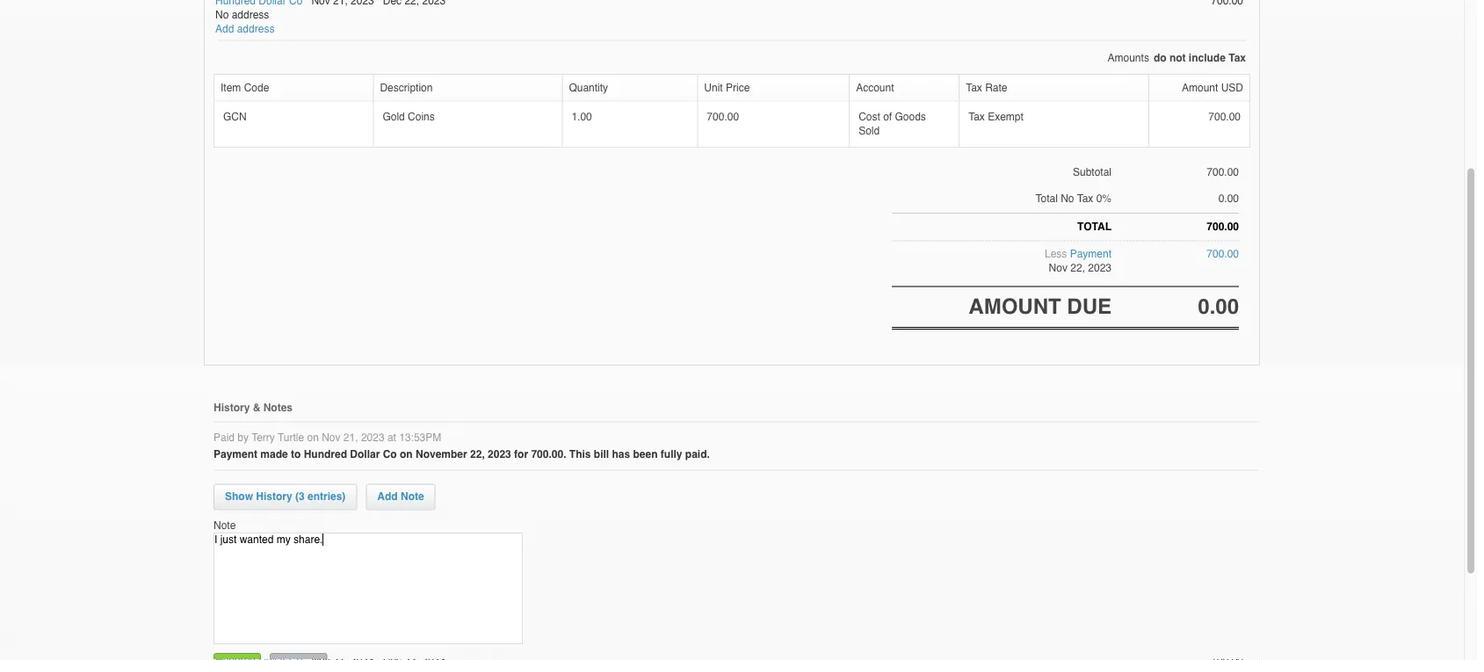 Task type: vqa. For each thing, say whether or not it's contained in the screenshot.
No inside No Address Add Address
yes



Task type: describe. For each thing, give the bounding box(es) containing it.
add note link
[[366, 485, 436, 511]]

payment inside paid by terry turtle on nov 21, 2023 at 13:53pm payment made to hundred dollar co on november 22, 2023 for 700.00. this bill has been fully paid.
[[214, 448, 258, 461]]

tax rate
[[966, 82, 1008, 94]]

terry
[[252, 432, 275, 444]]

amount due
[[969, 295, 1112, 319]]

21,
[[344, 432, 358, 444]]

1 horizontal spatial no
[[1061, 193, 1075, 205]]

0.00 for amount due
[[1199, 295, 1240, 319]]

tax left rate
[[966, 82, 983, 94]]

22, inside paid by terry turtle on nov 21, 2023 at 13:53pm payment made to hundred dollar co on november 22, 2023 for 700.00. this bill has been fully paid.
[[470, 448, 485, 461]]

amount
[[1182, 82, 1219, 94]]

not
[[1170, 52, 1186, 65]]

0 horizontal spatial 2023
[[361, 432, 385, 444]]

show
[[225, 491, 253, 503]]

tax exempt
[[969, 111, 1024, 124]]

hundred
[[304, 448, 347, 461]]

2023 inside "less payment nov 22, 2023"
[[1089, 262, 1112, 274]]

0.00 for total no tax 0%
[[1219, 193, 1240, 205]]

has
[[612, 448, 630, 461]]

less payment nov 22, 2023
[[1045, 248, 1112, 274]]

show history (3 entries)
[[225, 491, 346, 503]]

show history (3 entries) link
[[214, 485, 357, 511]]

amounts
[[1108, 52, 1150, 65]]

nov inside "less payment nov 22, 2023"
[[1049, 262, 1068, 274]]

Note text field
[[214, 533, 523, 645]]

tax left "0%"
[[1078, 193, 1094, 205]]

been
[[633, 448, 658, 461]]

add inside no address add address
[[215, 23, 234, 35]]

for
[[514, 448, 528, 461]]

dollar
[[350, 448, 380, 461]]

add note
[[377, 491, 424, 503]]

0 vertical spatial history
[[214, 402, 250, 414]]

fully
[[661, 448, 683, 461]]

(3
[[295, 491, 305, 503]]

add address link
[[215, 22, 275, 36]]

0 vertical spatial address
[[232, 9, 269, 21]]

amount
[[969, 295, 1062, 319]]

sold
[[859, 125, 880, 137]]

usd
[[1222, 82, 1244, 94]]

unit price
[[705, 82, 750, 94]]

code
[[244, 82, 269, 94]]

13:53pm
[[399, 432, 442, 444]]

nov inside paid by terry turtle on nov 21, 2023 at 13:53pm payment made to hundred dollar co on november 22, 2023 for 700.00. this bill has been fully paid.
[[322, 432, 341, 444]]

total no tax 0%
[[1036, 193, 1112, 205]]

payment link
[[1070, 248, 1112, 261]]

of
[[884, 111, 892, 124]]

item
[[221, 82, 241, 94]]

paid by terry turtle on nov 21, 2023 at 13:53pm payment made to hundred dollar co on november 22, 2023 for 700.00. this bill has been fully paid.
[[214, 432, 710, 461]]

0%
[[1097, 193, 1112, 205]]

no inside no address add address
[[215, 9, 229, 21]]

700.00 link
[[1207, 248, 1240, 261]]



Task type: locate. For each thing, give the bounding box(es) containing it.
entries)
[[308, 491, 346, 503]]

gold coins
[[383, 111, 435, 124]]

1 horizontal spatial 22,
[[1071, 262, 1086, 274]]

payment down total
[[1070, 248, 1112, 261]]

22, inside "less payment nov 22, 2023"
[[1071, 262, 1086, 274]]

0 vertical spatial no
[[215, 9, 229, 21]]

2023 up the dollar
[[361, 432, 385, 444]]

payment inside "less payment nov 22, 2023"
[[1070, 248, 1112, 261]]

0 vertical spatial 2023
[[1089, 262, 1112, 274]]

0 horizontal spatial add
[[215, 23, 234, 35]]

address
[[232, 9, 269, 21], [237, 23, 275, 35]]

0 horizontal spatial no
[[215, 9, 229, 21]]

unit
[[705, 82, 723, 94]]

1 vertical spatial 2023
[[361, 432, 385, 444]]

2023 down payment "link"
[[1089, 262, 1112, 274]]

made
[[261, 448, 288, 461]]

0 vertical spatial nov
[[1049, 262, 1068, 274]]

november
[[416, 448, 467, 461]]

description
[[380, 82, 433, 94]]

gcn
[[223, 111, 247, 124]]

0 vertical spatial 22,
[[1071, 262, 1086, 274]]

22, down payment "link"
[[1071, 262, 1086, 274]]

1 vertical spatial address
[[237, 23, 275, 35]]

amounts do not include tax
[[1108, 52, 1247, 65]]

1 vertical spatial no
[[1061, 193, 1075, 205]]

0 horizontal spatial on
[[307, 432, 319, 444]]

gold
[[383, 111, 405, 124]]

1.00
[[572, 111, 592, 124]]

1 horizontal spatial nov
[[1049, 262, 1068, 274]]

0 horizontal spatial note
[[214, 520, 236, 532]]

nov down the less
[[1049, 262, 1068, 274]]

add down co
[[377, 491, 398, 503]]

nov
[[1049, 262, 1068, 274], [322, 432, 341, 444]]

co
[[383, 448, 397, 461]]

22,
[[1071, 262, 1086, 274], [470, 448, 485, 461]]

1 vertical spatial note
[[214, 520, 236, 532]]

notes
[[263, 402, 293, 414]]

history left (3
[[256, 491, 292, 503]]

due
[[1068, 295, 1112, 319]]

0 vertical spatial 0.00
[[1219, 193, 1240, 205]]

on up hundred
[[307, 432, 319, 444]]

turtle
[[278, 432, 304, 444]]

address up code
[[237, 23, 275, 35]]

1 vertical spatial history
[[256, 491, 292, 503]]

0 vertical spatial add
[[215, 23, 234, 35]]

note
[[401, 491, 424, 503], [214, 520, 236, 532]]

item code
[[221, 82, 269, 94]]

700.00.
[[531, 448, 567, 461]]

at
[[388, 432, 396, 444]]

price
[[726, 82, 750, 94]]

on
[[307, 432, 319, 444], [400, 448, 413, 461]]

2 vertical spatial 2023
[[488, 448, 511, 461]]

add up item in the top left of the page
[[215, 23, 234, 35]]

address up add address link
[[232, 9, 269, 21]]

1 horizontal spatial history
[[256, 491, 292, 503]]

tax
[[1229, 52, 1247, 65], [966, 82, 983, 94], [969, 111, 985, 124], [1078, 193, 1094, 205]]

1 horizontal spatial add
[[377, 491, 398, 503]]

exempt
[[988, 111, 1024, 124]]

1 vertical spatial add
[[377, 491, 398, 503]]

note down november
[[401, 491, 424, 503]]

no up add address link
[[215, 9, 229, 21]]

1 vertical spatial on
[[400, 448, 413, 461]]

1 horizontal spatial payment
[[1070, 248, 1112, 261]]

account
[[856, 82, 895, 94]]

0 vertical spatial on
[[307, 432, 319, 444]]

&
[[253, 402, 261, 414]]

history
[[214, 402, 250, 414], [256, 491, 292, 503]]

0 horizontal spatial nov
[[322, 432, 341, 444]]

on right co
[[400, 448, 413, 461]]

700.00
[[707, 111, 739, 124], [1209, 111, 1241, 124], [1207, 166, 1240, 178], [1207, 221, 1240, 233], [1207, 248, 1240, 261]]

note down show
[[214, 520, 236, 532]]

quantity
[[569, 82, 608, 94]]

0 horizontal spatial 22,
[[470, 448, 485, 461]]

1 horizontal spatial note
[[401, 491, 424, 503]]

cost of goods sold
[[859, 111, 927, 137]]

no address add address
[[215, 9, 275, 35]]

to
[[291, 448, 301, 461]]

0 horizontal spatial history
[[214, 402, 250, 414]]

by
[[238, 432, 249, 444]]

goods
[[895, 111, 927, 124]]

0 horizontal spatial payment
[[214, 448, 258, 461]]

cost
[[859, 111, 881, 124]]

1 vertical spatial nov
[[322, 432, 341, 444]]

tax up the usd
[[1229, 52, 1247, 65]]

amount usd
[[1182, 82, 1244, 94]]

less
[[1045, 248, 1068, 261]]

history left the &
[[214, 402, 250, 414]]

bill
[[594, 448, 609, 461]]

add
[[215, 23, 234, 35], [377, 491, 398, 503]]

0.00 down 700.00 link
[[1199, 295, 1240, 319]]

coins
[[408, 111, 435, 124]]

1 vertical spatial payment
[[214, 448, 258, 461]]

history & notes
[[214, 402, 293, 414]]

nov up hundred
[[322, 432, 341, 444]]

paid
[[214, 432, 235, 444]]

2023 left for
[[488, 448, 511, 461]]

0.00 up 700.00 link
[[1219, 193, 1240, 205]]

subtotal
[[1073, 166, 1112, 178]]

this
[[569, 448, 591, 461]]

do
[[1154, 52, 1167, 65]]

2023
[[1089, 262, 1112, 274], [361, 432, 385, 444], [488, 448, 511, 461]]

rate
[[986, 82, 1008, 94]]

total
[[1036, 193, 1058, 205]]

0 vertical spatial note
[[401, 491, 424, 503]]

payment down by
[[214, 448, 258, 461]]

payment
[[1070, 248, 1112, 261], [214, 448, 258, 461]]

include
[[1189, 52, 1226, 65]]

0.00
[[1219, 193, 1240, 205], [1199, 295, 1240, 319]]

1 vertical spatial 22,
[[470, 448, 485, 461]]

0 vertical spatial payment
[[1070, 248, 1112, 261]]

no right total
[[1061, 193, 1075, 205]]

1 horizontal spatial 2023
[[488, 448, 511, 461]]

tax left exempt
[[969, 111, 985, 124]]

1 vertical spatial 0.00
[[1199, 295, 1240, 319]]

2 horizontal spatial 2023
[[1089, 262, 1112, 274]]

total
[[1078, 221, 1112, 233]]

1 horizontal spatial on
[[400, 448, 413, 461]]

paid.
[[686, 448, 710, 461]]

no
[[215, 9, 229, 21], [1061, 193, 1075, 205]]

22, right november
[[470, 448, 485, 461]]



